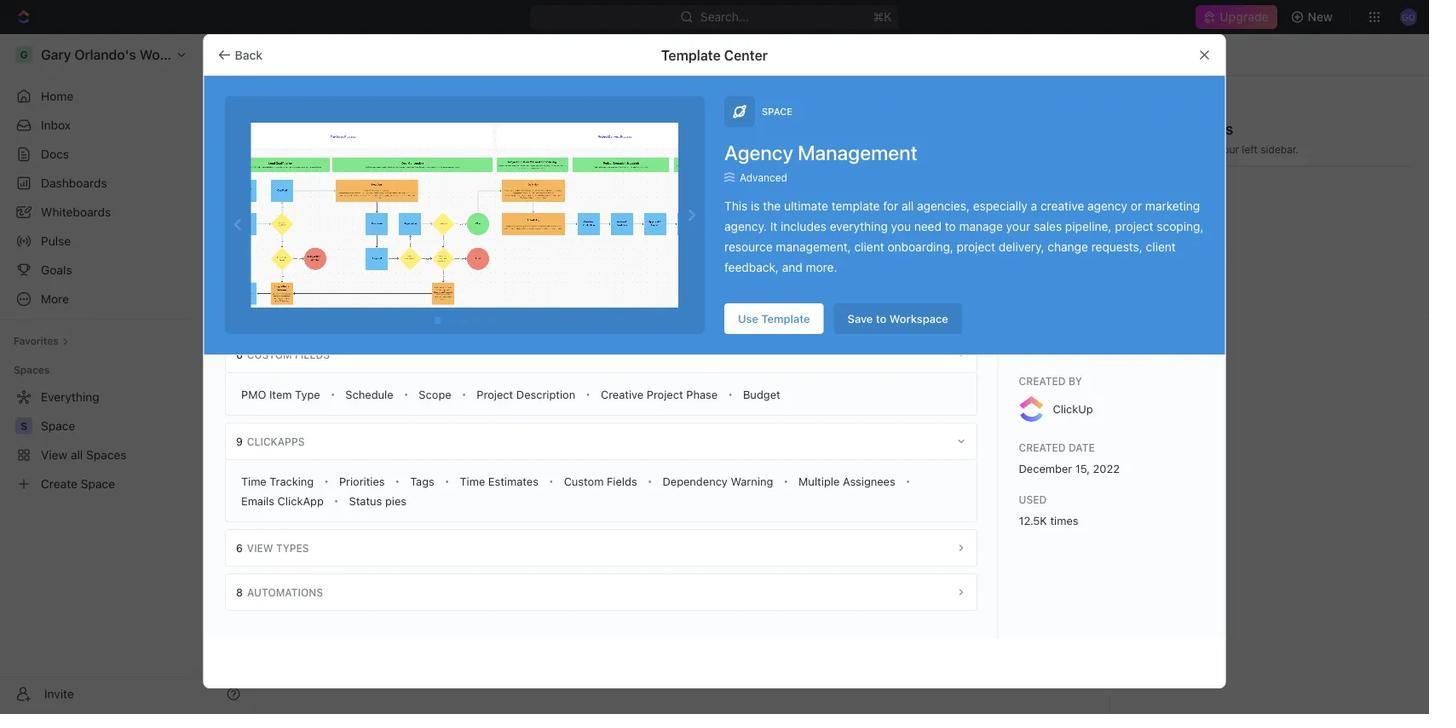 Task type: locate. For each thing, give the bounding box(es) containing it.
created for created by
[[1019, 375, 1066, 387]]

• up pies
[[395, 475, 400, 487]]

created by
[[1019, 375, 1083, 387]]

2 time from the left
[[460, 475, 485, 488]]

0 horizontal spatial client
[[855, 240, 885, 254]]

emails
[[241, 495, 274, 507]]

priorities
[[339, 475, 385, 488]]

2022
[[1094, 462, 1120, 475]]

clickapps
[[247, 436, 304, 448]]

budget
[[743, 388, 780, 401]]

new for new
[[1309, 10, 1334, 24]]

• right type
[[330, 388, 335, 400]]

schedule
[[345, 388, 393, 401]]

0 horizontal spatial all
[[293, 113, 322, 141]]

2 created from the top
[[1019, 442, 1066, 454]]

template
[[662, 47, 721, 63], [762, 313, 811, 325]]

0 vertical spatial new
[[1309, 10, 1334, 24]]

• left multiple
[[784, 475, 788, 487]]

new space button
[[987, 114, 1085, 142]]

• for time estimates
[[549, 475, 554, 487]]

you
[[892, 219, 912, 233]]

• for time tracking
[[324, 475, 329, 487]]

pipeline,
[[1066, 219, 1112, 233]]

space, , element
[[1135, 184, 1155, 205]]

1 vertical spatial template
[[762, 313, 811, 325]]

inbox
[[41, 118, 71, 132]]

0 horizontal spatial new
[[1012, 121, 1037, 135]]

1 project from the left
[[477, 388, 513, 401]]

project down or
[[1115, 219, 1154, 233]]

management,
[[776, 240, 852, 254]]

space up agency
[[762, 106, 793, 117]]

created inside created date december 15, 2022
[[1019, 442, 1066, 454]]

0 horizontal spatial project
[[477, 388, 513, 401]]

project down manage
[[957, 240, 996, 254]]

especially
[[974, 199, 1028, 213]]

this
[[725, 199, 748, 213]]

to down agencies,
[[945, 219, 956, 233]]

0 vertical spatial to
[[945, 219, 956, 233]]

home
[[41, 89, 74, 103]]

client down "everything"
[[855, 240, 885, 254]]

6 left view
[[236, 542, 242, 554]]

1 vertical spatial project
[[957, 240, 996, 254]]

multiple assignees
[[799, 475, 896, 488]]

docs
[[41, 147, 69, 161]]

pulse link
[[7, 228, 247, 255]]

6 view types
[[236, 542, 309, 554]]

0 horizontal spatial project
[[957, 240, 996, 254]]

• for custom fields
[[647, 475, 652, 487]]

6
[[236, 349, 242, 361], [236, 542, 242, 554]]

client down scoping,
[[1147, 240, 1177, 254]]

1 vertical spatial created
[[1019, 442, 1066, 454]]

new right upgrade
[[1309, 10, 1334, 24]]

• right tags
[[445, 475, 449, 487]]

creative project phase
[[601, 388, 718, 401]]

goals link
[[7, 257, 247, 284]]

fields
[[607, 475, 637, 488]]

need
[[915, 219, 942, 233]]

project left description
[[477, 388, 513, 401]]

• right assignees
[[906, 475, 911, 487]]

agencies,
[[918, 199, 970, 213]]

goals
[[41, 263, 72, 277]]

6 up pmo
[[236, 349, 242, 361]]

status
[[349, 495, 382, 507]]

all
[[293, 113, 322, 141], [648, 350, 660, 362]]

sidebar navigation
[[0, 34, 255, 715]]

manage
[[960, 219, 1004, 233]]

all for all spaces joined
[[648, 350, 660, 362]]

new for new space
[[1012, 121, 1037, 135]]

it
[[771, 219, 778, 233]]

tree
[[7, 384, 247, 498]]

space up scoping,
[[1166, 187, 1201, 201]]

emails clickapp
[[241, 495, 323, 507]]

pmo item type
[[241, 388, 320, 401]]

0 vertical spatial 6
[[236, 349, 242, 361]]

2 vertical spatial space
[[1166, 187, 1201, 201]]

1 vertical spatial 6
[[236, 542, 242, 554]]

1 horizontal spatial space
[[1040, 121, 1074, 135]]

1 vertical spatial your
[[1007, 219, 1031, 233]]

• left status in the left bottom of the page
[[334, 495, 339, 507]]

includes
[[781, 219, 827, 233]]

home link
[[7, 83, 247, 110]]

shown
[[1173, 143, 1204, 155]]

template center
[[662, 47, 768, 63]]

project
[[477, 388, 513, 401], [647, 388, 683, 401]]

warning
[[731, 475, 773, 488]]

1 vertical spatial new
[[1012, 121, 1037, 135]]

time left estimates
[[460, 475, 485, 488]]

onboarding,
[[888, 240, 954, 254]]

• for pmo item type
[[330, 388, 335, 400]]

save
[[848, 313, 873, 325]]

1 horizontal spatial project
[[1115, 219, 1154, 233]]

whiteboards
[[41, 205, 111, 219]]

0 vertical spatial all
[[293, 113, 322, 141]]

• left creative
[[586, 388, 590, 400]]

0 vertical spatial your
[[1219, 143, 1240, 155]]

1 vertical spatial space
[[1040, 121, 1074, 135]]

• left scope
[[403, 388, 408, 400]]

all for all spaces
[[293, 113, 322, 141]]

0 horizontal spatial space
[[762, 106, 793, 117]]

tracking
[[269, 475, 314, 488]]

favorites
[[14, 335, 59, 347]]

• right fields
[[647, 475, 652, 487]]

center
[[725, 47, 768, 63]]

• right tracking
[[324, 475, 329, 487]]

this is the ultimate template for all agencies, especially a creative agency or marketing agency. it includes everything you need to manage your sales pipeline, project scoping, resource management, client onboarding, project delivery, change requests, client feedback, and more.
[[725, 199, 1204, 274]]

1 vertical spatial all
[[648, 350, 660, 362]]

time for time tracking
[[241, 475, 266, 488]]

1 horizontal spatial to
[[945, 219, 956, 233]]

1 horizontal spatial client
[[1147, 240, 1177, 254]]

•
[[330, 388, 335, 400], [403, 388, 408, 400], [461, 388, 466, 400], [586, 388, 590, 400], [728, 388, 733, 400], [324, 475, 329, 487], [395, 475, 400, 487], [445, 475, 449, 487], [549, 475, 554, 487], [647, 475, 652, 487], [784, 475, 788, 487], [906, 475, 911, 487], [334, 495, 339, 507]]

1 horizontal spatial project
[[647, 388, 683, 401]]

1 time from the left
[[241, 475, 266, 488]]

to right save
[[876, 313, 887, 325]]

docs link
[[7, 141, 247, 168]]

new inside button
[[1309, 10, 1334, 24]]

• for multiple assignees
[[906, 475, 911, 487]]

dependency
[[663, 475, 728, 488]]

created up december
[[1019, 442, 1066, 454]]

0 vertical spatial template
[[662, 47, 721, 63]]

• right phase
[[728, 388, 733, 400]]

1 horizontal spatial your
[[1219, 143, 1240, 155]]

template right use
[[762, 313, 811, 325]]

0 horizontal spatial time
[[241, 475, 266, 488]]

1 vertical spatial to
[[876, 313, 887, 325]]

0 vertical spatial created
[[1019, 375, 1066, 387]]

space up creative
[[1040, 121, 1074, 135]]

0 horizontal spatial your
[[1007, 219, 1031, 233]]

created left by
[[1019, 375, 1066, 387]]

project left phase
[[647, 388, 683, 401]]

2 6 from the top
[[236, 542, 242, 554]]

0 vertical spatial project
[[1115, 219, 1154, 233]]

1 client from the left
[[855, 240, 885, 254]]

spaces
[[328, 113, 410, 141], [1183, 119, 1234, 138], [1135, 143, 1170, 155], [663, 350, 698, 362], [14, 364, 50, 376]]

your
[[1219, 143, 1240, 155], [1007, 219, 1031, 233]]

template down search...
[[662, 47, 721, 63]]

your right "in"
[[1219, 143, 1240, 155]]

your up the delivery,
[[1007, 219, 1031, 233]]

agency.
[[725, 219, 767, 233]]

12.5k
[[1019, 514, 1048, 527]]

all spaces joined
[[648, 350, 730, 362]]

time estimates
[[460, 475, 538, 488]]

types
[[276, 542, 309, 554]]

new inside button
[[1012, 121, 1037, 135]]

new
[[1309, 10, 1334, 24], [1012, 121, 1037, 135]]

1 horizontal spatial new
[[1309, 10, 1334, 24]]

• left custom
[[549, 475, 554, 487]]

new button
[[1285, 3, 1344, 31]]

status pies
[[349, 495, 406, 507]]

by
[[1069, 375, 1083, 387]]

time up the emails on the left of page
[[241, 475, 266, 488]]

1 horizontal spatial time
[[460, 475, 485, 488]]

spaces for visible spaces spaces shown in your left sidebar.
[[1183, 119, 1234, 138]]

1 horizontal spatial all
[[648, 350, 660, 362]]

pulse
[[41, 234, 71, 248]]

all
[[902, 199, 914, 213]]

time tracking
[[241, 475, 314, 488]]

type
[[295, 388, 320, 401]]

spaces for all spaces
[[328, 113, 410, 141]]

new up a
[[1012, 121, 1037, 135]]

upgrade link
[[1197, 5, 1278, 29]]

use template
[[738, 313, 811, 325]]

visible
[[1135, 119, 1180, 138]]

used 12.5k times
[[1019, 494, 1079, 527]]

1 created from the top
[[1019, 375, 1066, 387]]

use
[[738, 313, 759, 325]]

scope
[[419, 388, 451, 401]]

2 project from the left
[[647, 388, 683, 401]]

• right scope
[[461, 388, 466, 400]]

1 6 from the top
[[236, 349, 242, 361]]

automations
[[247, 587, 323, 599]]



Task type: describe. For each thing, give the bounding box(es) containing it.
space inside button
[[1040, 121, 1074, 135]]

• for scope
[[461, 388, 466, 400]]

invite
[[44, 687, 74, 701]]

agency management
[[725, 141, 918, 165]]

tags
[[410, 475, 434, 488]]

15,
[[1076, 462, 1091, 475]]

more.
[[806, 260, 838, 274]]

spaces inside sidebar 'navigation'
[[14, 364, 50, 376]]

your inside this is the ultimate template for all agencies, especially a creative agency or marketing agency. it includes everything you need to manage your sales pipeline, project scoping, resource management, client onboarding, project delivery, change requests, client feedback, and more.
[[1007, 219, 1031, 233]]

is
[[751, 199, 760, 213]]

feedback,
[[725, 260, 779, 274]]

and
[[783, 260, 803, 274]]

the
[[763, 199, 781, 213]]

s
[[1142, 188, 1149, 200]]

used
[[1019, 494, 1047, 506]]

creative
[[1041, 199, 1085, 213]]

your inside visible spaces spaces shown in your left sidebar.
[[1219, 143, 1240, 155]]

0 vertical spatial space
[[762, 106, 793, 117]]

joined
[[701, 350, 730, 362]]

ultimate
[[784, 199, 829, 213]]

multiple
[[799, 475, 840, 488]]

8
[[236, 587, 243, 599]]

8 automations
[[236, 587, 323, 599]]

• for tags
[[445, 475, 449, 487]]

item
[[269, 388, 292, 401]]

dashboards link
[[7, 170, 247, 197]]

• for project description
[[586, 388, 590, 400]]

save to workspace
[[848, 313, 949, 325]]

to inside this is the ultimate template for all agencies, especially a creative agency or marketing agency. it includes everything you need to manage your sales pipeline, project scoping, resource management, client onboarding, project delivery, change requests, client feedback, and more.
[[945, 219, 956, 233]]

marketing
[[1146, 199, 1201, 213]]

description
[[516, 388, 575, 401]]

created for created date december 15, 2022
[[1019, 442, 1066, 454]]

sales
[[1034, 219, 1063, 233]]

2 client from the left
[[1147, 240, 1177, 254]]

estimates
[[488, 475, 538, 488]]

workspace
[[890, 313, 949, 325]]

for
[[884, 199, 899, 213]]

pmo
[[241, 388, 266, 401]]

• for creative project phase
[[728, 388, 733, 400]]

resource
[[725, 240, 773, 254]]

time for time estimates
[[460, 475, 485, 488]]

advanced
[[740, 172, 788, 184]]

back button
[[211, 41, 273, 69]]

back
[[235, 48, 263, 62]]

date
[[1069, 442, 1095, 454]]

• for priorities
[[395, 475, 400, 487]]

• for schedule
[[403, 388, 408, 400]]

in
[[1207, 143, 1216, 155]]

agency
[[725, 141, 794, 165]]

• for emails clickapp
[[334, 495, 339, 507]]

1 horizontal spatial template
[[762, 313, 811, 325]]

left
[[1243, 143, 1259, 155]]

pies
[[385, 495, 406, 507]]

template
[[832, 199, 880, 213]]

management
[[798, 141, 918, 165]]

assignees
[[843, 475, 896, 488]]

or
[[1131, 199, 1143, 213]]

tree inside sidebar 'navigation'
[[7, 384, 247, 498]]

scoping,
[[1157, 219, 1204, 233]]

requests,
[[1092, 240, 1143, 254]]

phase
[[686, 388, 718, 401]]

whiteboards link
[[7, 199, 247, 226]]

0 horizontal spatial to
[[876, 313, 887, 325]]

6 for 6 view types
[[236, 542, 242, 554]]

all spaces
[[293, 113, 410, 141]]

dashboards
[[41, 176, 107, 190]]

sidebar.
[[1261, 143, 1300, 155]]

• for dependency warning
[[784, 475, 788, 487]]

clickapp
[[277, 495, 323, 507]]

new space
[[1012, 121, 1074, 135]]

custom
[[564, 475, 604, 488]]

2 horizontal spatial space
[[1166, 187, 1201, 201]]

0 horizontal spatial template
[[662, 47, 721, 63]]

created date december 15, 2022
[[1019, 442, 1120, 475]]

a
[[1031, 199, 1038, 213]]

⌘k
[[874, 10, 892, 24]]

spaces for all spaces joined
[[663, 350, 698, 362]]

favorites button
[[7, 331, 76, 351]]

6 for 6
[[236, 349, 242, 361]]

delivery,
[[999, 240, 1045, 254]]

everything
[[830, 219, 888, 233]]

inbox link
[[7, 112, 247, 139]]

dependency warning
[[663, 475, 773, 488]]



Task type: vqa. For each thing, say whether or not it's contained in the screenshot.
The Space within the Team Space link
no



